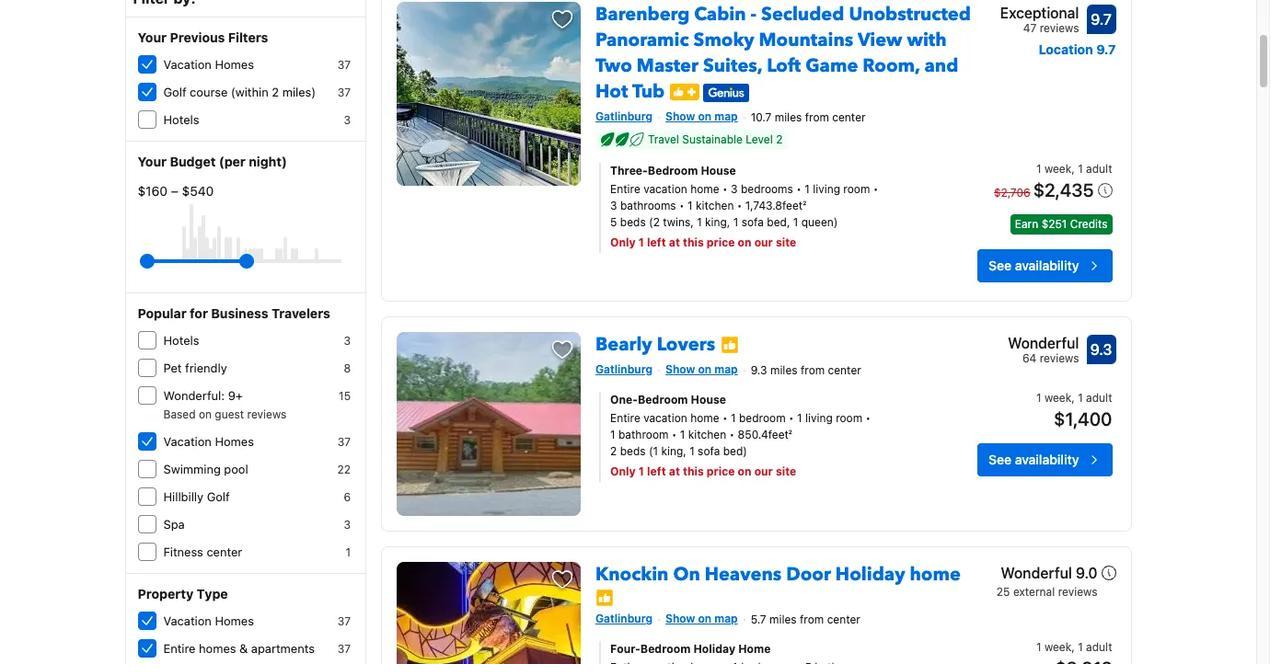 Task type: describe. For each thing, give the bounding box(es) containing it.
door
[[786, 562, 831, 587]]

1 see availability from the top
[[989, 258, 1079, 273]]

three-bedroom house entire vacation home • 3 bedrooms • 1 living room • 3 bathrooms • 1 kitchen • 1,743.8feet² 5 beds (2 twins, 1 king, 1 sofa bed, 1 queen) only 1 left at this price on our site
[[610, 164, 879, 249]]

2 vertical spatial bedroom
[[641, 643, 691, 656]]

4 37 from the top
[[338, 615, 351, 629]]

0 horizontal spatial golf
[[163, 85, 186, 99]]

living for bearly lovers
[[805, 411, 833, 425]]

2 for level
[[776, 132, 783, 146]]

$540
[[182, 183, 214, 199]]

location 9.7
[[1039, 41, 1116, 57]]

business
[[211, 306, 268, 321]]

vacation homes for previous
[[163, 57, 254, 72]]

5.7 miles from center
[[751, 613, 861, 627]]

only inside one-bedroom house entire vacation home • 1 bedroom • 1 living room • 1 bathroom • 1 kitchen • 850.4feet² 2 beds (1 king, 1 sofa bed) only 1 left at this price on our site
[[610, 465, 636, 478]]

one-
[[610, 393, 638, 407]]

2 see availability link from the top
[[978, 443, 1112, 477]]

$2,435
[[1033, 179, 1094, 201]]

golf course (within 2 miles)
[[163, 85, 316, 99]]

$160 – $540
[[138, 183, 214, 199]]

property type
[[138, 586, 228, 602]]

1 see from the top
[[989, 258, 1012, 273]]

earn $251 credits
[[1015, 217, 1108, 231]]

only inside "three-bedroom house entire vacation home • 3 bedrooms • 1 living room • 3 bathrooms • 1 kitchen • 1,743.8feet² 5 beds (2 twins, 1 king, 1 sofa bed, 1 queen) only 1 left at this price on our site"
[[610, 236, 636, 249]]

9+
[[228, 388, 243, 403]]

homes for type
[[215, 614, 254, 629]]

previous
[[170, 29, 225, 45]]

unobstructed
[[849, 2, 971, 27]]

left inside "three-bedroom house entire vacation home • 3 bedrooms • 1 living room • 3 bathrooms • 1 kitchen • 1,743.8feet² 5 beds (2 twins, 1 king, 1 sofa bed, 1 queen) only 1 left at this price on our site"
[[647, 236, 666, 249]]

on up four-bedroom holiday home
[[698, 612, 712, 626]]

center for knockin on heavens door holiday home
[[827, 613, 861, 627]]

barenberg cabin - secluded unobstructed panoramic smoky mountains view with two master suites, loft game room, and hot tub link
[[596, 0, 971, 104]]

guest
[[215, 408, 244, 422]]

5 37 from the top
[[338, 643, 351, 656]]

house for bearly lovers
[[691, 393, 726, 407]]

vacation for bearly lovers
[[644, 411, 687, 425]]

1 vertical spatial 9.7
[[1097, 41, 1116, 57]]

miles for on
[[770, 613, 797, 627]]

show for on
[[666, 612, 695, 626]]

2 see availability from the top
[[989, 452, 1079, 467]]

2 37 from the top
[[338, 86, 351, 99]]

cabin
[[694, 2, 746, 27]]

bed,
[[767, 215, 790, 229]]

10.7 miles from center
[[751, 110, 866, 124]]

5.7
[[751, 613, 766, 627]]

reviews inside exceptional 47 reviews
[[1040, 21, 1079, 35]]

four-bedroom holiday home
[[610, 643, 771, 656]]

budget
[[170, 154, 216, 169]]

bearly lovers
[[596, 332, 715, 357]]

1 horizontal spatial golf
[[207, 490, 230, 504]]

show on map for lovers
[[666, 363, 738, 376]]

0 vertical spatial 9.7
[[1091, 11, 1112, 28]]

three-bedroom house link
[[610, 163, 921, 179]]

room,
[[863, 53, 920, 78]]

1 adult from the top
[[1086, 162, 1112, 176]]

sustainable
[[682, 132, 743, 146]]

850.4feet²
[[738, 428, 793, 442]]

course
[[190, 85, 228, 99]]

3 week from the top
[[1045, 641, 1072, 654]]

availability for first see availability link from the top of the page
[[1015, 258, 1079, 273]]

hillbilly
[[163, 490, 204, 504]]

exceptional element
[[1000, 2, 1079, 24]]

pet friendly
[[163, 361, 227, 376]]

game
[[806, 53, 858, 78]]

queen)
[[802, 215, 838, 229]]

47
[[1023, 21, 1037, 35]]

from for cabin
[[805, 110, 829, 124]]

popular for business travelers
[[138, 306, 330, 321]]

25
[[997, 585, 1010, 599]]

scored 9.7 element
[[1087, 5, 1116, 34]]

beds for bearly lovers
[[620, 444, 646, 458]]

wonderful element for 64
[[1008, 332, 1079, 354]]

homes for previous
[[215, 57, 254, 72]]

bearly lovers link
[[596, 325, 715, 357]]

wonderful element for 9.0
[[997, 562, 1098, 584]]

swimming pool
[[163, 462, 248, 477]]

1 , from the top
[[1072, 162, 1075, 176]]

, inside 1 week , 1 adult $1,400
[[1072, 391, 1075, 405]]

travel
[[648, 132, 679, 146]]

(2
[[649, 215, 660, 229]]

reviews inside wonderful 64 reviews
[[1040, 351, 1079, 365]]

bed)
[[723, 444, 747, 458]]

8
[[344, 362, 351, 376]]

2 1 week , 1 adult from the top
[[1036, 641, 1112, 654]]

barenberg cabin - secluded unobstructed panoramic smoky mountains view with two master suites, loft game room, and hot tub
[[596, 2, 971, 104]]

9.3 for 9.3 miles from center
[[751, 363, 767, 377]]

left inside one-bedroom house entire vacation home • 1 bedroom • 1 living room • 1 bathroom • 1 kitchen • 850.4feet² 2 beds (1 king, 1 sofa bed) only 1 left at this price on our site
[[647, 465, 666, 478]]

king, inside "three-bedroom house entire vacation home • 3 bedrooms • 1 living room • 3 bathrooms • 1 kitchen • 1,743.8feet² 5 beds (2 twins, 1 king, 1 sofa bed, 1 queen) only 1 left at this price on our site"
[[705, 215, 730, 229]]

center for bearly lovers
[[828, 363, 861, 377]]

$1,400
[[1054, 408, 1112, 430]]

room for bearly lovers
[[836, 411, 863, 425]]

3 37 from the top
[[338, 435, 351, 449]]

show for lovers
[[666, 363, 695, 376]]

2 vertical spatial entire
[[163, 642, 196, 656]]

knockin on heavens door holiday home link
[[596, 555, 961, 587]]

wonderful for 9.0
[[1001, 565, 1072, 582]]

gatlinburg for bearly lovers
[[596, 363, 653, 376]]

home for knockin on heavens door holiday home
[[910, 562, 961, 587]]

credits
[[1070, 217, 1108, 231]]

for
[[190, 306, 208, 321]]

one-bedroom house entire vacation home • 1 bedroom • 1 living room • 1 bathroom • 1 kitchen • 850.4feet² 2 beds (1 king, 1 sofa bed) only 1 left at this price on our site
[[610, 393, 871, 478]]

9.0
[[1076, 565, 1098, 582]]

kitchen for bearly lovers
[[688, 428, 726, 442]]

home for three-bedroom house entire vacation home • 3 bedrooms • 1 living room • 3 bathrooms • 1 kitchen • 1,743.8feet² 5 beds (2 twins, 1 king, 1 sofa bed, 1 queen) only 1 left at this price on our site
[[691, 182, 719, 196]]

suites,
[[703, 53, 762, 78]]

with
[[907, 28, 947, 52]]

twins,
[[663, 215, 694, 229]]

knockin
[[596, 562, 669, 587]]

fitness
[[163, 545, 203, 560]]

wonderful: 9+
[[163, 388, 243, 403]]

level
[[746, 132, 773, 146]]

map for lovers
[[715, 363, 738, 376]]

show for cabin
[[666, 110, 695, 123]]

barenberg cabin - secluded unobstructed panoramic smoky mountains view with two master suites, loft game room, and hot tub image
[[397, 2, 581, 186]]

price inside one-bedroom house entire vacation home • 1 bedroom • 1 living room • 1 bathroom • 1 kitchen • 850.4feet² 2 beds (1 king, 1 sofa bed) only 1 left at this price on our site
[[707, 465, 735, 478]]

entire for bearly lovers
[[610, 411, 640, 425]]

1 1 week , 1 adult from the top
[[1036, 162, 1112, 176]]

availability for 2nd see availability link from the top of the page
[[1015, 452, 1079, 467]]

on down lovers on the right of the page
[[698, 363, 712, 376]]

sofa inside "three-bedroom house entire vacation home • 3 bedrooms • 1 living room • 3 bathrooms • 1 kitchen • 1,743.8feet² 5 beds (2 twins, 1 king, 1 sofa bed, 1 queen) only 1 left at this price on our site"
[[742, 215, 764, 229]]

this inside one-bedroom house entire vacation home • 1 bedroom • 1 living room • 1 bathroom • 1 kitchen • 850.4feet² 2 beds (1 king, 1 sofa bed) only 1 left at this price on our site
[[683, 465, 704, 478]]

miles)
[[282, 85, 316, 99]]

apartments
[[251, 642, 315, 656]]

bathroom
[[619, 428, 669, 442]]

your budget (per night)
[[138, 154, 287, 169]]

spa
[[163, 517, 185, 532]]

center right fitness
[[207, 545, 242, 560]]

master
[[637, 53, 699, 78]]

$160
[[138, 183, 167, 199]]

hot
[[596, 79, 628, 104]]

vacation homes for type
[[163, 614, 254, 629]]

gatlinburg for knockin on heavens door holiday home
[[596, 612, 653, 626]]

our inside one-bedroom house entire vacation home • 1 bedroom • 1 living room • 1 bathroom • 1 kitchen • 850.4feet² 2 beds (1 king, 1 sofa bed) only 1 left at this price on our site
[[754, 465, 773, 478]]

fitness center
[[163, 545, 242, 560]]

(per
[[219, 154, 246, 169]]

smoky
[[694, 28, 754, 52]]

2 for (within
[[272, 85, 279, 99]]

on inside "three-bedroom house entire vacation home • 3 bedrooms • 1 living room • 3 bathrooms • 1 kitchen • 1,743.8feet² 5 beds (2 twins, 1 king, 1 sofa bed, 1 queen) only 1 left at this price on our site"
[[738, 236, 752, 249]]

house for barenberg cabin - secluded unobstructed panoramic smoky mountains view with two master suites, loft game room, and hot tub
[[701, 164, 736, 178]]

6
[[344, 491, 351, 504]]

bedrooms
[[741, 182, 793, 196]]

hillbilly golf
[[163, 490, 230, 504]]

bedroom for barenberg cabin - secluded unobstructed panoramic smoky mountains view with two master suites, loft game room, and hot tub
[[648, 164, 698, 178]]

filters
[[228, 29, 268, 45]]

week inside 1 week , 1 adult $1,400
[[1045, 391, 1072, 405]]



Task type: locate. For each thing, give the bounding box(es) containing it.
1 only from the top
[[610, 236, 636, 249]]

reviews up location
[[1040, 21, 1079, 35]]

tub
[[632, 79, 665, 104]]

1 vertical spatial miles
[[770, 363, 798, 377]]

1 vertical spatial king,
[[661, 444, 687, 458]]

1 vertical spatial show on map
[[666, 363, 738, 376]]

type
[[197, 586, 228, 602]]

0 vertical spatial this
[[683, 236, 704, 249]]

vacation homes
[[163, 57, 254, 72], [163, 434, 254, 449], [163, 614, 254, 629]]

0 horizontal spatial 9.3
[[751, 363, 767, 377]]

on down "wonderful: 9+" on the bottom left of the page
[[199, 408, 212, 422]]

1 37 from the top
[[338, 58, 351, 72]]

this property is part of our preferred plus program. it's committed to providing outstanding service and excellent value. it'll pay us a higher commission if you make a booking. image
[[670, 83, 700, 100], [670, 83, 700, 100]]

2 left (1
[[610, 444, 617, 458]]

2 show on map from the top
[[666, 363, 738, 376]]

64
[[1023, 351, 1037, 365]]

week down external
[[1045, 641, 1072, 654]]

1 vertical spatial bedroom
[[638, 393, 688, 407]]

map for cabin
[[715, 110, 738, 123]]

0 vertical spatial site
[[776, 236, 797, 249]]

beds
[[620, 215, 646, 229], [620, 444, 646, 458]]

1 show from the top
[[666, 110, 695, 123]]

, up $1,400
[[1072, 391, 1075, 405]]

holiday right door
[[836, 562, 905, 587]]

0 vertical spatial wonderful element
[[1008, 332, 1079, 354]]

0 vertical spatial at
[[669, 236, 680, 249]]

home left bedroom
[[691, 411, 719, 425]]

show up four-bedroom holiday home
[[666, 612, 695, 626]]

our inside "three-bedroom house entire vacation home • 3 bedrooms • 1 living room • 3 bathrooms • 1 kitchen • 1,743.8feet² 5 beds (2 twins, 1 king, 1 sofa bed, 1 queen) only 1 left at this price on our site"
[[754, 236, 773, 249]]

night)
[[249, 154, 287, 169]]

from
[[805, 110, 829, 124], [801, 363, 825, 377], [800, 613, 824, 627]]

1 vertical spatial vacation homes
[[163, 434, 254, 449]]

2 right level
[[776, 132, 783, 146]]

vacation homes up swimming pool
[[163, 434, 254, 449]]

loft
[[767, 53, 801, 78]]

1 week , 1 adult up '$2,435'
[[1036, 162, 1112, 176]]

9.7 down "scored 9.7" element
[[1097, 41, 1116, 57]]

0 vertical spatial price
[[707, 236, 735, 249]]

kitchen inside one-bedroom house entire vacation home • 1 bedroom • 1 living room • 1 bathroom • 1 kitchen • 850.4feet² 2 beds (1 king, 1 sofa bed) only 1 left at this price on our site
[[688, 428, 726, 442]]

miles right 5.7
[[770, 613, 797, 627]]

1 horizontal spatial king,
[[705, 215, 730, 229]]

1 vertical spatial map
[[715, 363, 738, 376]]

on
[[673, 562, 700, 587]]

2 vertical spatial adult
[[1086, 641, 1112, 654]]

site down bed,
[[776, 236, 797, 249]]

adult inside 1 week , 1 adult $1,400
[[1086, 391, 1112, 405]]

from up 'one-bedroom house' link
[[801, 363, 825, 377]]

see availability
[[989, 258, 1079, 273], [989, 452, 1079, 467]]

0 vertical spatial only
[[610, 236, 636, 249]]

2 vacation from the top
[[644, 411, 687, 425]]

0 vertical spatial see availability link
[[978, 249, 1112, 282]]

adult down 9.0
[[1086, 641, 1112, 654]]

your
[[138, 29, 167, 45], [138, 154, 167, 169]]

two
[[596, 53, 632, 78]]

2 gatlinburg from the top
[[596, 363, 653, 376]]

5
[[610, 215, 617, 229]]

2 beds from the top
[[620, 444, 646, 458]]

knockin on heavens door holiday home
[[596, 562, 961, 587]]

king, right (1
[[661, 444, 687, 458]]

1 vertical spatial 1 week , 1 adult
[[1036, 641, 1112, 654]]

2 homes from the top
[[215, 434, 254, 449]]

entire down the one-
[[610, 411, 640, 425]]

1 vertical spatial availability
[[1015, 452, 1079, 467]]

at inside "three-bedroom house entire vacation home • 3 bedrooms • 1 living room • 3 bathrooms • 1 kitchen • 1,743.8feet² 5 beds (2 twins, 1 king, 1 sofa bed, 1 queen) only 1 left at this price on our site"
[[669, 236, 680, 249]]

room down "10.7 miles from center"
[[844, 182, 870, 196]]

0 vertical spatial ,
[[1072, 162, 1075, 176]]

3 homes from the top
[[215, 614, 254, 629]]

center for barenberg cabin - secluded unobstructed panoramic smoky mountains view with two master suites, loft game room, and hot tub
[[832, 110, 866, 124]]

1 vertical spatial at
[[669, 465, 680, 478]]

gatlinburg for barenberg cabin - secluded unobstructed panoramic smoky mountains view with two master suites, loft game room, and hot tub
[[596, 110, 653, 123]]

hotels down course
[[163, 112, 199, 127]]

beds inside "three-bedroom house entire vacation home • 3 bedrooms • 1 living room • 3 bathrooms • 1 kitchen • 1,743.8feet² 5 beds (2 twins, 1 king, 1 sofa bed, 1 queen) only 1 left at this price on our site"
[[620, 215, 646, 229]]

1,743.8feet²
[[745, 199, 807, 212]]

scored 9.3 element
[[1087, 335, 1116, 364]]

1 vertical spatial homes
[[215, 434, 254, 449]]

1 vertical spatial vacation
[[644, 411, 687, 425]]

2 this from the top
[[683, 465, 704, 478]]

37
[[338, 58, 351, 72], [338, 86, 351, 99], [338, 435, 351, 449], [338, 615, 351, 629], [338, 643, 351, 656]]

map for on
[[715, 612, 738, 626]]

1 show on map from the top
[[666, 110, 738, 123]]

0 vertical spatial hotels
[[163, 112, 199, 127]]

reviews inside wonderful 9.0 25 external reviews
[[1058, 585, 1098, 599]]

one-bedroom house link
[[610, 392, 921, 408]]

1 vertical spatial gatlinburg
[[596, 363, 653, 376]]

2 availability from the top
[[1015, 452, 1079, 467]]

0 vertical spatial holiday
[[836, 562, 905, 587]]

1 at from the top
[[669, 236, 680, 249]]

miles right 10.7
[[775, 110, 802, 124]]

show on map up sustainable
[[666, 110, 738, 123]]

this inside "three-bedroom house entire vacation home • 3 bedrooms • 1 living room • 3 bathrooms • 1 kitchen • 1,743.8feet² 5 beds (2 twins, 1 king, 1 sofa bed, 1 queen) only 1 left at this price on our site"
[[683, 236, 704, 249]]

week up '$2,435'
[[1045, 162, 1072, 176]]

entire down three-
[[610, 182, 640, 196]]

vacation inside one-bedroom house entire vacation home • 1 bedroom • 1 living room • 1 bathroom • 1 kitchen • 850.4feet² 2 beds (1 king, 1 sofa bed) only 1 left at this price on our site
[[644, 411, 687, 425]]

1 vertical spatial wonderful element
[[997, 562, 1098, 584]]

living inside one-bedroom house entire vacation home • 1 bedroom • 1 living room • 1 bathroom • 1 kitchen • 850.4feet² 2 beds (1 king, 1 sofa bed) only 1 left at this price on our site
[[805, 411, 833, 425]]

show up travel at the top right of page
[[666, 110, 695, 123]]

bedroom inside one-bedroom house entire vacation home • 1 bedroom • 1 living room • 1 bathroom • 1 kitchen • 850.4feet² 2 beds (1 king, 1 sofa bed) only 1 left at this price on our site
[[638, 393, 688, 407]]

beds down bathroom
[[620, 444, 646, 458]]

from for lovers
[[801, 363, 825, 377]]

sofa left bed) at the right
[[698, 444, 720, 458]]

map down lovers on the right of the page
[[715, 363, 738, 376]]

miles for cabin
[[775, 110, 802, 124]]

bathrooms
[[620, 199, 676, 212]]

vacation for barenberg cabin - secluded unobstructed panoramic smoky mountains view with two master suites, loft game room, and hot tub
[[644, 182, 687, 196]]

1 vertical spatial adult
[[1086, 391, 1112, 405]]

2 vertical spatial ,
[[1072, 641, 1075, 654]]

homes down guest
[[215, 434, 254, 449]]

1 week , 1 adult down external
[[1036, 641, 1112, 654]]

2 only from the top
[[610, 465, 636, 478]]

0 vertical spatial availability
[[1015, 258, 1079, 273]]

2 inside one-bedroom house entire vacation home • 1 bedroom • 1 living room • 1 bathroom • 1 kitchen • 850.4feet² 2 beds (1 king, 1 sofa bed) only 1 left at this price on our site
[[610, 444, 617, 458]]

2 our from the top
[[754, 465, 773, 478]]

site inside "three-bedroom house entire vacation home • 3 bedrooms • 1 living room • 3 bathrooms • 1 kitchen • 1,743.8feet² 5 beds (2 twins, 1 king, 1 sofa bed, 1 queen) only 1 left at this price on our site"
[[776, 236, 797, 249]]

9.7 up the location 9.7
[[1091, 11, 1112, 28]]

0 vertical spatial 9.3
[[1090, 341, 1112, 358]]

3 show on map from the top
[[666, 612, 738, 626]]

$2,706
[[994, 186, 1031, 200]]

bedroom
[[739, 411, 786, 425]]

see
[[989, 258, 1012, 273], [989, 452, 1012, 467]]

miles for lovers
[[770, 363, 798, 377]]

hotels up the pet
[[163, 333, 199, 348]]

map left 5.7
[[715, 612, 738, 626]]

0 vertical spatial show on map
[[666, 110, 738, 123]]

2 price from the top
[[707, 465, 735, 478]]

1 horizontal spatial 9.3
[[1090, 341, 1112, 358]]

center
[[832, 110, 866, 124], [828, 363, 861, 377], [207, 545, 242, 560], [827, 613, 861, 627]]

0 vertical spatial wonderful
[[1008, 335, 1079, 351]]

wonderful up external
[[1001, 565, 1072, 582]]

from down 'game' on the right of page
[[805, 110, 829, 124]]

see availability link down "$251"
[[978, 249, 1112, 282]]

1 vertical spatial from
[[801, 363, 825, 377]]

1 vertical spatial our
[[754, 465, 773, 478]]

knockin on heavens door holiday home image
[[397, 562, 581, 665]]

location
[[1039, 41, 1093, 57]]

entire inside one-bedroom house entire vacation home • 1 bedroom • 1 living room • 1 bathroom • 1 kitchen • 850.4feet² 2 beds (1 king, 1 sofa bed) only 1 left at this price on our site
[[610, 411, 640, 425]]

bedroom for bearly lovers
[[638, 393, 688, 407]]

beds right 5
[[620, 215, 646, 229]]

1 vertical spatial your
[[138, 154, 167, 169]]

2 vacation from the top
[[163, 434, 212, 449]]

0 horizontal spatial holiday
[[694, 643, 736, 656]]

vacation up "swimming"
[[163, 434, 212, 449]]

•
[[723, 182, 728, 196], [796, 182, 802, 196], [873, 182, 879, 196], [679, 199, 685, 212], [737, 199, 742, 212], [723, 411, 728, 425], [789, 411, 794, 425], [866, 411, 871, 425], [672, 428, 677, 442], [730, 428, 735, 442]]

0 vertical spatial left
[[647, 236, 666, 249]]

3 show from the top
[[666, 612, 695, 626]]

1 vertical spatial hotels
[[163, 333, 199, 348]]

9.3 for 9.3
[[1090, 341, 1112, 358]]

panoramic
[[596, 28, 689, 52]]

room inside one-bedroom house entire vacation home • 1 bedroom • 1 living room • 1 bathroom • 1 kitchen • 850.4feet² 2 beds (1 king, 1 sofa bed) only 1 left at this price on our site
[[836, 411, 863, 425]]

2 , from the top
[[1072, 391, 1075, 405]]

9.3 up 'one-bedroom house' link
[[751, 363, 767, 377]]

mountains
[[759, 28, 854, 52]]

miles up 'one-bedroom house' link
[[770, 363, 798, 377]]

1 horizontal spatial 2
[[610, 444, 617, 458]]

0 vertical spatial entire
[[610, 182, 640, 196]]

living inside "three-bedroom house entire vacation home • 3 bedrooms • 1 living room • 3 bathrooms • 1 kitchen • 1,743.8feet² 5 beds (2 twins, 1 king, 1 sofa bed, 1 queen) only 1 left at this price on our site"
[[813, 182, 840, 196]]

(1
[[649, 444, 658, 458]]

0 vertical spatial beds
[[620, 215, 646, 229]]

1 week , 1 adult
[[1036, 162, 1112, 176], [1036, 641, 1112, 654]]

3 map from the top
[[715, 612, 738, 626]]

living up queen)
[[813, 182, 840, 196]]

0 vertical spatial living
[[813, 182, 840, 196]]

travelers
[[272, 306, 330, 321]]

2 week from the top
[[1045, 391, 1072, 405]]

this property is part of our preferred partner program. it's committed to providing excellent service and good value. it'll pay us a higher commission if you make a booking. image
[[596, 589, 614, 608], [596, 589, 614, 608]]

bearly lovers image
[[397, 332, 581, 516]]

1 week from the top
[[1045, 162, 1072, 176]]

2 at from the top
[[669, 465, 680, 478]]

1 vertical spatial house
[[691, 393, 726, 407]]

1 vertical spatial see availability link
[[978, 443, 1112, 477]]

2 vertical spatial homes
[[215, 614, 254, 629]]

show on map for cabin
[[666, 110, 738, 123]]

show down lovers on the right of the page
[[666, 363, 695, 376]]

kitchen left 1,743.8feet²
[[696, 199, 734, 212]]

availability
[[1015, 258, 1079, 273], [1015, 452, 1079, 467]]

, up '$2,435'
[[1072, 162, 1075, 176]]

wonderful for 64
[[1008, 335, 1079, 351]]

lovers
[[657, 332, 715, 357]]

1 horizontal spatial holiday
[[836, 562, 905, 587]]

3 vacation homes from the top
[[163, 614, 254, 629]]

popular
[[138, 306, 187, 321]]

your up $160
[[138, 154, 167, 169]]

your previous filters
[[138, 29, 268, 45]]

pet
[[163, 361, 182, 376]]

home for one-bedroom house entire vacation home • 1 bedroom • 1 living room • 1 bathroom • 1 kitchen • 850.4feet² 2 beds (1 king, 1 sofa bed) only 1 left at this price on our site
[[691, 411, 719, 425]]

2 vertical spatial week
[[1045, 641, 1072, 654]]

-
[[751, 2, 757, 27]]

1 left from the top
[[647, 236, 666, 249]]

entire left the homes
[[163, 642, 196, 656]]

king, inside one-bedroom house entire vacation home • 1 bedroom • 1 living room • 1 bathroom • 1 kitchen • 850.4feet² 2 beds (1 king, 1 sofa bed) only 1 left at this price on our site
[[661, 444, 687, 458]]

view
[[858, 28, 903, 52]]

1 vacation from the top
[[163, 57, 212, 72]]

travel sustainable level 2
[[648, 132, 783, 146]]

2 vertical spatial miles
[[770, 613, 797, 627]]

kitchen for barenberg cabin - secluded unobstructed panoramic smoky mountains view with two master suites, loft game room, and hot tub
[[696, 199, 734, 212]]

1 map from the top
[[715, 110, 738, 123]]

your for your previous filters
[[138, 29, 167, 45]]

wonderful element up external
[[997, 562, 1098, 584]]

sofa
[[742, 215, 764, 229], [698, 444, 720, 458]]

price
[[707, 236, 735, 249], [707, 465, 735, 478]]

homes
[[215, 57, 254, 72], [215, 434, 254, 449], [215, 614, 254, 629]]

wonderful 9.0 25 external reviews
[[997, 565, 1098, 599]]

exceptional
[[1000, 5, 1079, 21]]

wonderful element
[[1008, 332, 1079, 354], [997, 562, 1098, 584]]

0 vertical spatial adult
[[1086, 162, 1112, 176]]

1 vertical spatial wonderful
[[1001, 565, 1072, 582]]

1 site from the top
[[776, 236, 797, 249]]

show on map
[[666, 110, 738, 123], [666, 363, 738, 376], [666, 612, 738, 626]]

availability down $1,400
[[1015, 452, 1079, 467]]

miles
[[775, 110, 802, 124], [770, 363, 798, 377], [770, 613, 797, 627]]

2 vertical spatial from
[[800, 613, 824, 627]]

show on map for on
[[666, 612, 738, 626]]

home inside "three-bedroom house entire vacation home • 3 bedrooms • 1 living room • 3 bathrooms • 1 kitchen • 1,743.8feet² 5 beds (2 twins, 1 king, 1 sofa bed, 1 queen) only 1 left at this price on our site"
[[691, 182, 719, 196]]

homes up the golf course (within 2 miles) at top left
[[215, 57, 254, 72]]

0 vertical spatial king,
[[705, 215, 730, 229]]

this property is part of our preferred partner program. it's committed to providing excellent service and good value. it'll pay us a higher commission if you make a booking. image
[[721, 336, 739, 355], [721, 336, 739, 355]]

0 vertical spatial kitchen
[[696, 199, 734, 212]]

2 left miles)
[[272, 85, 279, 99]]

room for barenberg cabin - secluded unobstructed panoramic smoky mountains view with two master suites, loft game room, and hot tub
[[844, 182, 870, 196]]

0 horizontal spatial 2
[[272, 85, 279, 99]]

center down door
[[827, 613, 861, 627]]

1 vertical spatial kitchen
[[688, 428, 726, 442]]

see availability link down $1,400
[[978, 443, 1112, 477]]

3 gatlinburg from the top
[[596, 612, 653, 626]]

0 vertical spatial see
[[989, 258, 1012, 273]]

1 vacation homes from the top
[[163, 57, 254, 72]]

show on map up four-bedroom holiday home
[[666, 612, 738, 626]]

on down 1,743.8feet²
[[738, 236, 752, 249]]

room down 9.3 miles from center on the right
[[836, 411, 863, 425]]

entire inside "three-bedroom house entire vacation home • 3 bedrooms • 1 living room • 3 bathrooms • 1 kitchen • 1,743.8feet² 5 beds (2 twins, 1 king, 1 sofa bed, 1 queen) only 1 left at this price on our site"
[[610, 182, 640, 196]]

house
[[701, 164, 736, 178], [691, 393, 726, 407]]

1 your from the top
[[138, 29, 167, 45]]

1 horizontal spatial sofa
[[742, 215, 764, 229]]

2 show from the top
[[666, 363, 695, 376]]

1 hotels from the top
[[163, 112, 199, 127]]

0 vertical spatial home
[[691, 182, 719, 196]]

2 vertical spatial gatlinburg
[[596, 612, 653, 626]]

on inside one-bedroom house entire vacation home • 1 bedroom • 1 living room • 1 bathroom • 1 kitchen • 850.4feet² 2 beds (1 king, 1 sofa bed) only 1 left at this price on our site
[[738, 465, 752, 478]]

2 hotels from the top
[[163, 333, 199, 348]]

22
[[337, 463, 351, 477]]

from for on
[[800, 613, 824, 627]]

holiday
[[836, 562, 905, 587], [694, 643, 736, 656]]

15
[[339, 389, 351, 403]]

home inside one-bedroom house entire vacation home • 1 bedroom • 1 living room • 1 bathroom • 1 kitchen • 850.4feet² 2 beds (1 king, 1 sofa bed) only 1 left at this price on our site
[[691, 411, 719, 425]]

1 see availability link from the top
[[978, 249, 1112, 282]]

2 vertical spatial show on map
[[666, 612, 738, 626]]

1 availability from the top
[[1015, 258, 1079, 273]]

0 vertical spatial vacation homes
[[163, 57, 254, 72]]

vacation up bathrooms
[[644, 182, 687, 196]]

9.3 miles from center
[[751, 363, 861, 377]]

only down 5
[[610, 236, 636, 249]]

see availability link
[[978, 249, 1112, 282], [978, 443, 1112, 477]]

&
[[239, 642, 248, 656]]

1 vertical spatial home
[[691, 411, 719, 425]]

room
[[844, 182, 870, 196], [836, 411, 863, 425]]

center down 'game' on the right of page
[[832, 110, 866, 124]]

holiday left 'home'
[[694, 643, 736, 656]]

2 adult from the top
[[1086, 391, 1112, 405]]

entire homes & apartments
[[163, 642, 315, 656]]

our down 850.4feet²
[[754, 465, 773, 478]]

2 see from the top
[[989, 452, 1012, 467]]

wonderful inside wonderful 9.0 25 external reviews
[[1001, 565, 1072, 582]]

on up sustainable
[[698, 110, 712, 123]]

0 vertical spatial 2
[[272, 85, 279, 99]]

golf down swimming pool
[[207, 490, 230, 504]]

king, right twins,
[[705, 215, 730, 229]]

king,
[[705, 215, 730, 229], [661, 444, 687, 458]]

1 vertical spatial sofa
[[698, 444, 720, 458]]

living for barenberg cabin - secluded unobstructed panoramic smoky mountains view with two master suites, loft game room, and hot tub
[[813, 182, 840, 196]]

property
[[138, 586, 193, 602]]

2 vertical spatial vacation
[[163, 614, 212, 629]]

0 vertical spatial our
[[754, 236, 773, 249]]

vacation down property type
[[163, 614, 212, 629]]

1 this from the top
[[683, 236, 704, 249]]

1 week , 1 adult $1,400
[[1036, 391, 1112, 430]]

2 your from the top
[[138, 154, 167, 169]]

show
[[666, 110, 695, 123], [666, 363, 695, 376], [666, 612, 695, 626]]

kitchen up bed) at the right
[[688, 428, 726, 442]]

1 vacation from the top
[[644, 182, 687, 196]]

1 gatlinburg from the top
[[596, 110, 653, 123]]

3 adult from the top
[[1086, 641, 1112, 654]]

map up travel sustainable level 2
[[715, 110, 738, 123]]

0 vertical spatial your
[[138, 29, 167, 45]]

reviews right guest
[[247, 408, 287, 422]]

bedroom
[[648, 164, 698, 178], [638, 393, 688, 407], [641, 643, 691, 656]]

genius discounts available at this property. image
[[703, 83, 749, 102], [703, 83, 749, 102]]

price inside "three-bedroom house entire vacation home • 3 bedrooms • 1 living room • 3 bathrooms • 1 kitchen • 1,743.8feet² 5 beds (2 twins, 1 king, 1 sofa bed, 1 queen) only 1 left at this price on our site"
[[707, 236, 735, 249]]

kitchen inside "three-bedroom house entire vacation home • 3 bedrooms • 1 living room • 3 bathrooms • 1 kitchen • 1,743.8feet² 5 beds (2 twins, 1 king, 1 sofa bed, 1 queen) only 1 left at this price on our site"
[[696, 199, 734, 212]]

vacation inside "three-bedroom house entire vacation home • 3 bedrooms • 1 living room • 3 bathrooms • 1 kitchen • 1,743.8feet² 5 beds (2 twins, 1 king, 1 sofa bed, 1 queen) only 1 left at this price on our site"
[[644, 182, 687, 196]]

1 vertical spatial 2
[[776, 132, 783, 146]]

only
[[610, 236, 636, 249], [610, 465, 636, 478]]

1 homes from the top
[[215, 57, 254, 72]]

wonderful element left scored 9.3 element
[[1008, 332, 1079, 354]]

0 horizontal spatial sofa
[[698, 444, 720, 458]]

beds for barenberg cabin - secluded unobstructed panoramic smoky mountains view with two master suites, loft game room, and hot tub
[[620, 215, 646, 229]]

home up twins,
[[691, 182, 719, 196]]

2 vacation homes from the top
[[163, 434, 254, 449]]

and
[[925, 53, 959, 78]]

house inside "three-bedroom house entire vacation home • 3 bedrooms • 1 living room • 3 bathrooms • 1 kitchen • 1,743.8feet² 5 beds (2 twins, 1 king, 1 sofa bed, 1 queen) only 1 left at this price on our site"
[[701, 164, 736, 178]]

gatlinburg down bearly
[[596, 363, 653, 376]]

left
[[647, 236, 666, 249], [647, 465, 666, 478]]

2 map from the top
[[715, 363, 738, 376]]

1 vertical spatial only
[[610, 465, 636, 478]]

0 horizontal spatial king,
[[661, 444, 687, 458]]

house inside one-bedroom house entire vacation home • 1 bedroom • 1 living room • 1 bathroom • 1 kitchen • 850.4feet² 2 beds (1 king, 1 sofa bed) only 1 left at this price on our site
[[691, 393, 726, 407]]

beds inside one-bedroom house entire vacation home • 1 bedroom • 1 living room • 1 bathroom • 1 kitchen • 850.4feet² 2 beds (1 king, 1 sofa bed) only 1 left at this price on our site
[[620, 444, 646, 458]]

reviews
[[1040, 21, 1079, 35], [1040, 351, 1079, 365], [247, 408, 287, 422], [1058, 585, 1098, 599]]

2 site from the top
[[776, 465, 797, 478]]

gatlinburg up the four- at the bottom of page
[[596, 612, 653, 626]]

wonderful left scored 9.3 element
[[1008, 335, 1079, 351]]

only down bathroom
[[610, 465, 636, 478]]

0 vertical spatial vacation
[[644, 182, 687, 196]]

bedroom down on
[[641, 643, 691, 656]]

golf left course
[[163, 85, 186, 99]]

vacation for type
[[163, 614, 212, 629]]

1 vertical spatial see availability
[[989, 452, 1079, 467]]

2 vertical spatial 2
[[610, 444, 617, 458]]

see availability down 1 week , 1 adult $1,400
[[989, 452, 1079, 467]]

at inside one-bedroom house entire vacation home • 1 bedroom • 1 living room • 1 bathroom • 1 kitchen • 850.4feet² 2 beds (1 king, 1 sofa bed) only 1 left at this price on our site
[[669, 465, 680, 478]]

1 vertical spatial show
[[666, 363, 695, 376]]

0 vertical spatial homes
[[215, 57, 254, 72]]

1 price from the top
[[707, 236, 735, 249]]

bedroom inside "three-bedroom house entire vacation home • 3 bedrooms • 1 living room • 3 bathrooms • 1 kitchen • 1,743.8feet² 5 beds (2 twins, 1 king, 1 sofa bed, 1 queen) only 1 left at this price on our site"
[[648, 164, 698, 178]]

1 vertical spatial 9.3
[[751, 363, 767, 377]]

homes
[[199, 642, 236, 656]]

our down bed,
[[754, 236, 773, 249]]

0 vertical spatial vacation
[[163, 57, 212, 72]]

1 vertical spatial price
[[707, 465, 735, 478]]

0 vertical spatial see availability
[[989, 258, 1079, 273]]

1 vertical spatial holiday
[[694, 643, 736, 656]]

reviews down 9.0
[[1058, 585, 1098, 599]]

1 vertical spatial see
[[989, 452, 1012, 467]]

, down wonderful 9.0 25 external reviews
[[1072, 641, 1075, 654]]

0 vertical spatial gatlinburg
[[596, 110, 653, 123]]

0 vertical spatial house
[[701, 164, 736, 178]]

group
[[147, 247, 342, 276]]

2 left from the top
[[647, 465, 666, 478]]

availability down "$251"
[[1015, 258, 1079, 273]]

sofa left bed,
[[742, 215, 764, 229]]

vacation for previous
[[163, 57, 212, 72]]

golf
[[163, 85, 186, 99], [207, 490, 230, 504]]

3 , from the top
[[1072, 641, 1075, 654]]

your left previous
[[138, 29, 167, 45]]

2 vertical spatial map
[[715, 612, 738, 626]]

1
[[1036, 162, 1042, 176], [1078, 162, 1083, 176], [805, 182, 810, 196], [688, 199, 693, 212], [697, 215, 702, 229], [733, 215, 739, 229], [793, 215, 798, 229], [639, 236, 644, 249], [1036, 391, 1042, 405], [1078, 391, 1083, 405], [731, 411, 736, 425], [797, 411, 802, 425], [610, 428, 615, 442], [680, 428, 685, 442], [690, 444, 695, 458], [639, 465, 644, 478], [346, 546, 351, 560], [1036, 641, 1042, 654], [1078, 641, 1083, 654]]

sofa inside one-bedroom house entire vacation home • 1 bedroom • 1 living room • 1 bathroom • 1 kitchen • 850.4feet² 2 beds (1 king, 1 sofa bed) only 1 left at this price on our site
[[698, 444, 720, 458]]

1 beds from the top
[[620, 215, 646, 229]]

gatlinburg down the hot
[[596, 110, 653, 123]]

1 our from the top
[[754, 236, 773, 249]]

1 vertical spatial site
[[776, 465, 797, 478]]

3 vacation from the top
[[163, 614, 212, 629]]

1 vertical spatial beds
[[620, 444, 646, 458]]

0 vertical spatial week
[[1045, 162, 1072, 176]]

0 vertical spatial miles
[[775, 110, 802, 124]]

home
[[738, 643, 771, 656]]

week up $1,400
[[1045, 391, 1072, 405]]

bedroom up bathroom
[[638, 393, 688, 407]]

site down 850.4feet²
[[776, 465, 797, 478]]

entire for barenberg cabin - secluded unobstructed panoramic smoky mountains view with two master suites, loft game room, and hot tub
[[610, 182, 640, 196]]

site
[[776, 236, 797, 249], [776, 465, 797, 478]]

adult up '$2,435'
[[1086, 162, 1112, 176]]

living down 9.3 miles from center on the right
[[805, 411, 833, 425]]

your for your budget (per night)
[[138, 154, 167, 169]]

room inside "three-bedroom house entire vacation home • 3 bedrooms • 1 living room • 3 bathrooms • 1 kitchen • 1,743.8feet² 5 beds (2 twins, 1 king, 1 sofa bed, 1 queen) only 1 left at this price on our site"
[[844, 182, 870, 196]]

adult up $1,400
[[1086, 391, 1112, 405]]

2 horizontal spatial 2
[[776, 132, 783, 146]]

bedroom down travel at the top right of page
[[648, 164, 698, 178]]

site inside one-bedroom house entire vacation home • 1 bedroom • 1 living room • 1 bathroom • 1 kitchen • 850.4feet² 2 beds (1 king, 1 sofa bed) only 1 left at this price on our site
[[776, 465, 797, 478]]

3
[[344, 113, 351, 127], [731, 182, 738, 196], [610, 199, 617, 212], [344, 334, 351, 348], [344, 518, 351, 532]]

entire
[[610, 182, 640, 196], [610, 411, 640, 425], [163, 642, 196, 656]]

wonderful:
[[163, 388, 225, 403]]

vacation up bathroom
[[644, 411, 687, 425]]

hotels
[[163, 112, 199, 127], [163, 333, 199, 348]]

left down (1
[[647, 465, 666, 478]]

2 vertical spatial home
[[910, 562, 961, 587]]

see availability down earn
[[989, 258, 1079, 273]]

homes up entire homes & apartments
[[215, 614, 254, 629]]

0 vertical spatial room
[[844, 182, 870, 196]]

bearly
[[596, 332, 652, 357]]

show on map down lovers on the right of the page
[[666, 363, 738, 376]]

center up 'one-bedroom house' link
[[828, 363, 861, 377]]

secluded
[[761, 2, 844, 27]]

home left 25 at the bottom of the page
[[910, 562, 961, 587]]

1 vertical spatial room
[[836, 411, 863, 425]]



Task type: vqa. For each thing, say whether or not it's contained in the screenshot.


